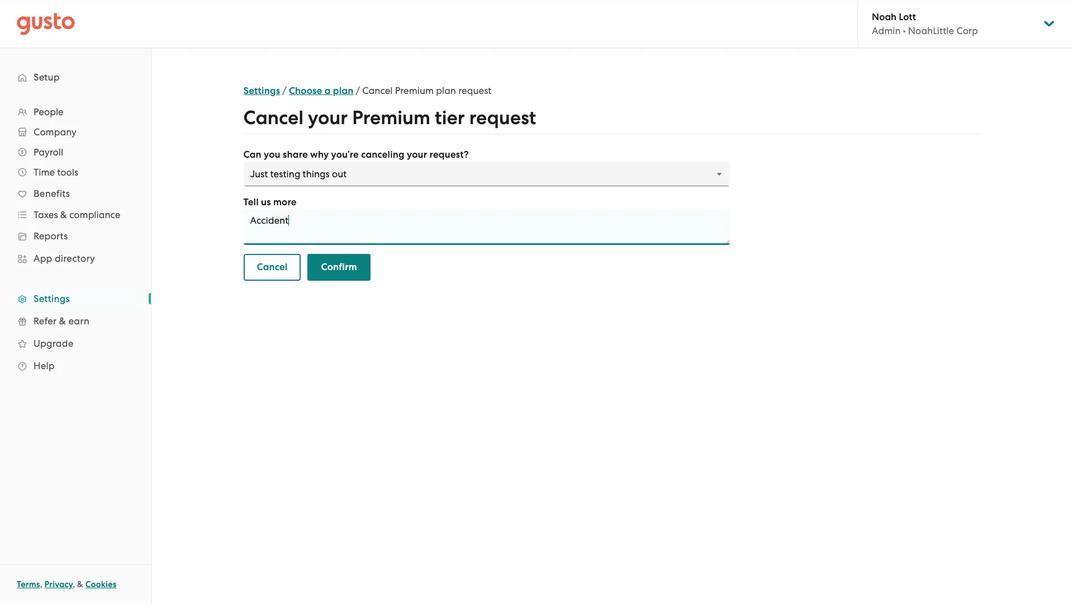 Task type: vqa. For each thing, say whether or not it's contained in the screenshot.
tools
yes



Task type: describe. For each thing, give the bounding box(es) containing it.
payroll button
[[11, 142, 140, 162]]

settings for settings
[[34, 293, 70, 304]]

people button
[[11, 102, 140, 122]]

reports
[[34, 230, 68, 242]]

corp
[[957, 25, 979, 36]]

cancel inside settings / choose a plan / cancel premium plan request
[[363, 85, 393, 96]]

app directory
[[34, 253, 95, 264]]

app
[[34, 253, 52, 264]]

upgrade link
[[11, 333, 140, 353]]

privacy link
[[44, 579, 73, 589]]

settings / choose a plan / cancel premium plan request
[[244, 85, 492, 97]]

refer & earn
[[34, 315, 89, 327]]

premium inside settings / choose a plan / cancel premium plan request
[[395, 85, 434, 96]]

plan inside settings / choose a plan / cancel premium plan request
[[436, 85, 456, 96]]

directory
[[55, 253, 95, 264]]

people
[[34, 106, 64, 117]]

why
[[310, 149, 329, 161]]

cancel for cancel
[[257, 261, 288, 273]]

admin
[[872, 25, 901, 36]]

•
[[904, 25, 906, 36]]

setup link
[[11, 67, 140, 87]]

cookies button
[[85, 578, 117, 591]]

you're
[[331, 149, 359, 161]]

0 vertical spatial your
[[308, 106, 348, 129]]

reports link
[[11, 226, 140, 246]]

Tell us more text field
[[244, 209, 730, 245]]

& for earn
[[59, 315, 66, 327]]

confirm button
[[308, 254, 371, 281]]

benefits
[[34, 188, 70, 199]]

cancel for cancel your premium tier request
[[244, 106, 304, 129]]

terms , privacy , & cookies
[[17, 579, 117, 589]]

& for compliance
[[60, 209, 67, 220]]

1 / from the left
[[283, 85, 287, 96]]

setup
[[34, 72, 60, 83]]

tell
[[244, 196, 259, 208]]

confirm
[[321, 261, 357, 273]]

noahlittle
[[909, 25, 955, 36]]

can you share why you're canceling your request?
[[244, 149, 469, 161]]

canceling
[[361, 149, 405, 161]]

upgrade
[[34, 338, 74, 349]]

choose a plan link
[[289, 85, 354, 97]]

cookies
[[85, 579, 117, 589]]

time tools button
[[11, 162, 140, 182]]

request inside settings / choose a plan / cancel premium plan request
[[459, 85, 492, 96]]

taxes
[[34, 209, 58, 220]]

time tools
[[34, 167, 78, 178]]

cancel your premium tier request
[[244, 106, 536, 129]]

tools
[[57, 167, 78, 178]]

a
[[325, 85, 331, 97]]

2 , from the left
[[73, 579, 75, 589]]

help link
[[11, 356, 140, 376]]

refer
[[34, 315, 57, 327]]

request?
[[430, 149, 469, 161]]

time
[[34, 167, 55, 178]]

terms link
[[17, 579, 40, 589]]

more
[[273, 196, 297, 208]]



Task type: locate. For each thing, give the bounding box(es) containing it.
privacy
[[44, 579, 73, 589]]

1 vertical spatial premium
[[352, 106, 431, 129]]

,
[[40, 579, 42, 589], [73, 579, 75, 589]]

company button
[[11, 122, 140, 142]]

settings link
[[244, 85, 280, 97], [11, 289, 140, 309]]

company
[[34, 126, 76, 138]]

cancel
[[363, 85, 393, 96], [244, 106, 304, 129], [257, 261, 288, 273]]

0 horizontal spatial settings
[[34, 293, 70, 304]]

settings left choose
[[244, 85, 280, 97]]

/ left choose
[[283, 85, 287, 96]]

payroll
[[34, 147, 63, 158]]

& inside 'link'
[[59, 315, 66, 327]]

/
[[283, 85, 287, 96], [356, 85, 360, 96]]

premium
[[395, 85, 434, 96], [352, 106, 431, 129]]

settings inside the 'settings' link
[[34, 293, 70, 304]]

request
[[459, 85, 492, 96], [470, 106, 536, 129]]

1 horizontal spatial your
[[407, 149, 427, 161]]

premium down settings / choose a plan / cancel premium plan request
[[352, 106, 431, 129]]

premium up cancel your premium tier request
[[395, 85, 434, 96]]

settings link left choose
[[244, 85, 280, 97]]

tier
[[435, 106, 465, 129]]

1 vertical spatial &
[[59, 315, 66, 327]]

settings for settings / choose a plan / cancel premium plan request
[[244, 85, 280, 97]]

2 vertical spatial &
[[77, 579, 83, 589]]

home image
[[17, 13, 75, 35]]

settings link up refer & earn 'link' on the left bottom of page
[[11, 289, 140, 309]]

us
[[261, 196, 271, 208]]

1 horizontal spatial settings
[[244, 85, 280, 97]]

your down the a
[[308, 106, 348, 129]]

terms
[[17, 579, 40, 589]]

compliance
[[69, 209, 120, 220]]

1 vertical spatial settings
[[34, 293, 70, 304]]

0 vertical spatial request
[[459, 85, 492, 96]]

you
[[264, 149, 281, 161]]

1 vertical spatial your
[[407, 149, 427, 161]]

noah lott admin • noahlittle corp
[[872, 11, 979, 36]]

your left request?
[[407, 149, 427, 161]]

benefits link
[[11, 183, 140, 204]]

refer & earn link
[[11, 311, 140, 331]]

taxes & compliance button
[[11, 205, 140, 225]]

0 vertical spatial settings link
[[244, 85, 280, 97]]

0 horizontal spatial ,
[[40, 579, 42, 589]]

& left cookies
[[77, 579, 83, 589]]

earn
[[68, 315, 89, 327]]

noah
[[872, 11, 897, 23]]

0 vertical spatial cancel
[[363, 85, 393, 96]]

1 vertical spatial cancel
[[244, 106, 304, 129]]

1 horizontal spatial settings link
[[244, 85, 280, 97]]

plan
[[333, 85, 354, 97], [436, 85, 456, 96]]

settings up refer
[[34, 293, 70, 304]]

2 / from the left
[[356, 85, 360, 96]]

, left privacy
[[40, 579, 42, 589]]

settings
[[244, 85, 280, 97], [34, 293, 70, 304]]

1 , from the left
[[40, 579, 42, 589]]

2 vertical spatial cancel
[[257, 261, 288, 273]]

& inside dropdown button
[[60, 209, 67, 220]]

list containing people
[[0, 102, 151, 377]]

plan up tier
[[436, 85, 456, 96]]

0 vertical spatial settings
[[244, 85, 280, 97]]

& left "earn"
[[59, 315, 66, 327]]

1 vertical spatial settings link
[[11, 289, 140, 309]]

can
[[244, 149, 262, 161]]

share
[[283, 149, 308, 161]]

app directory link
[[11, 248, 140, 268]]

choose
[[289, 85, 322, 97]]

taxes & compliance
[[34, 209, 120, 220]]

list
[[0, 102, 151, 377]]

&
[[60, 209, 67, 220], [59, 315, 66, 327], [77, 579, 83, 589]]

1 horizontal spatial ,
[[73, 579, 75, 589]]

your
[[308, 106, 348, 129], [407, 149, 427, 161]]

cancel link
[[244, 254, 301, 281]]

0 horizontal spatial /
[[283, 85, 287, 96]]

lott
[[900, 11, 917, 23]]

0 vertical spatial premium
[[395, 85, 434, 96]]

gusto navigation element
[[0, 48, 151, 395]]

1 horizontal spatial plan
[[436, 85, 456, 96]]

0 horizontal spatial settings link
[[11, 289, 140, 309]]

2 plan from the left
[[436, 85, 456, 96]]

request right tier
[[470, 106, 536, 129]]

& right taxes on the left top of the page
[[60, 209, 67, 220]]

request up tier
[[459, 85, 492, 96]]

1 vertical spatial request
[[470, 106, 536, 129]]

plan right the a
[[333, 85, 354, 97]]

0 horizontal spatial plan
[[333, 85, 354, 97]]

, left cookies
[[73, 579, 75, 589]]

0 vertical spatial &
[[60, 209, 67, 220]]

/ right the a
[[356, 85, 360, 96]]

0 horizontal spatial your
[[308, 106, 348, 129]]

1 horizontal spatial /
[[356, 85, 360, 96]]

tell us more
[[244, 196, 297, 208]]

1 plan from the left
[[333, 85, 354, 97]]

help
[[34, 360, 55, 371]]



